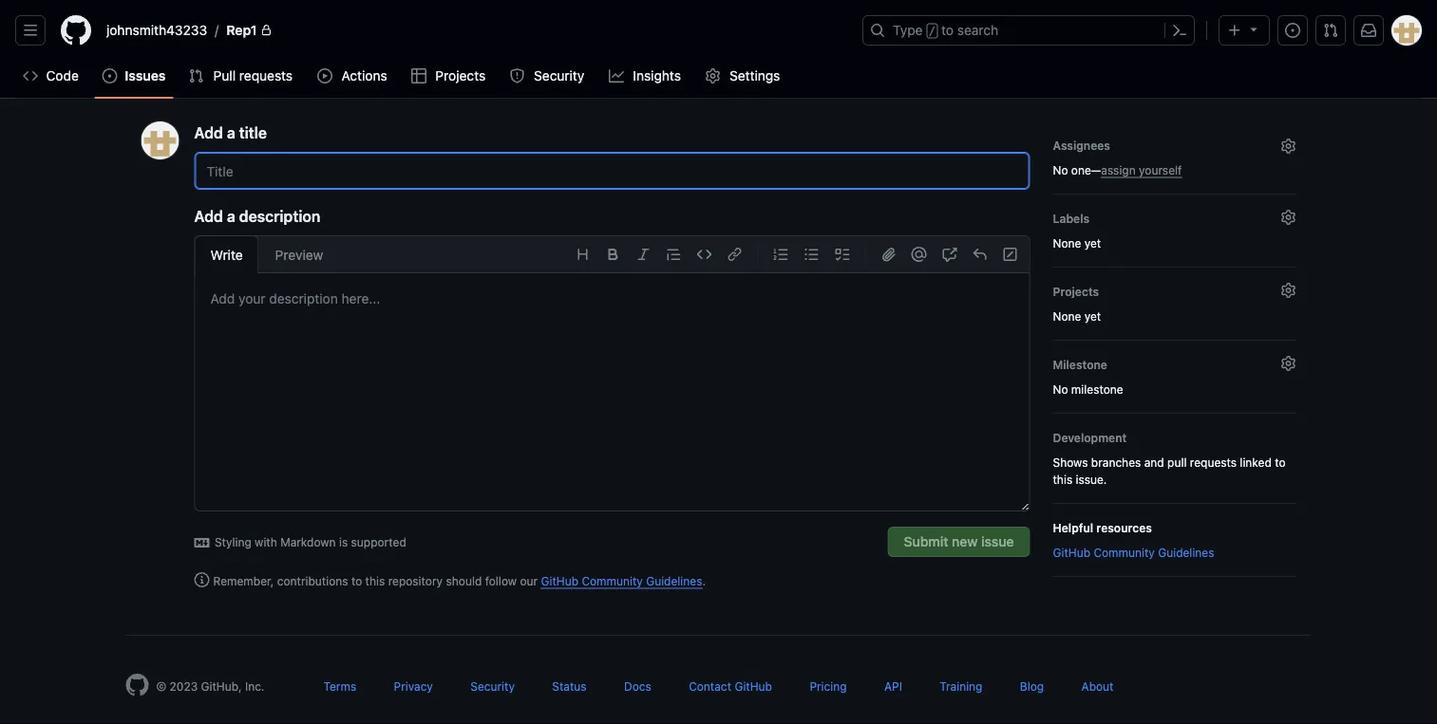 Task type: describe. For each thing, give the bounding box(es) containing it.
gear image for projects
[[1281, 283, 1296, 298]]

italic image
[[636, 247, 651, 262]]

issue opened image
[[1286, 23, 1301, 38]]

helpful
[[1053, 522, 1094, 535]]

type
[[893, 22, 923, 38]]

© 2023 github, inc.
[[156, 680, 265, 694]]

issue
[[982, 534, 1014, 550]]

github,
[[201, 680, 242, 694]]

search
[[958, 22, 999, 38]]

training
[[940, 680, 983, 694]]

0 horizontal spatial requests
[[239, 68, 293, 84]]

projects inside projects link
[[436, 68, 486, 84]]

johnsmith43233 link
[[99, 15, 215, 46]]

submit
[[904, 534, 949, 550]]

submit new issue button
[[888, 527, 1030, 558]]

0 horizontal spatial github community guidelines link
[[541, 575, 703, 588]]

pricing
[[810, 680, 847, 694]]

johnsmith43233
[[106, 22, 207, 38]]

pricing link
[[810, 680, 847, 694]]

list ordered image
[[774, 247, 789, 262]]

plus image
[[1228, 23, 1243, 38]]

git pull request image
[[189, 68, 204, 84]]

command palette image
[[1173, 23, 1188, 38]]

©
[[156, 680, 167, 694]]

labels
[[1053, 212, 1090, 225]]

contact github link
[[689, 680, 772, 694]]

assign
[[1102, 163, 1136, 177]]

styling with markdown is supported
[[211, 536, 406, 549]]

shield image
[[510, 68, 525, 84]]

johnsmith43233 /
[[106, 22, 219, 38]]

add for add your description here...
[[210, 291, 235, 306]]

code link
[[15, 62, 87, 90]]

write
[[210, 247, 243, 263]]

footer containing © 2023 github, inc.
[[111, 636, 1327, 725]]

markdown image
[[194, 536, 210, 551]]

cross reference image
[[942, 247, 957, 262]]

assignees button
[[1053, 133, 1296, 158]]

settings
[[730, 68, 780, 84]]

none yet for projects
[[1053, 310, 1101, 323]]

homepage image inside footer
[[126, 675, 149, 697]]

should
[[446, 575, 482, 588]]

.
[[703, 575, 706, 588]]

helpful resources
[[1053, 522, 1152, 535]]

heading image
[[575, 247, 591, 262]]

yet for labels
[[1085, 237, 1101, 250]]

shows branches and pull requests linked to this issue.
[[1053, 456, 1286, 486]]

0 vertical spatial security link
[[502, 62, 594, 90]]

/ for johnsmith43233
[[215, 22, 219, 38]]

styling
[[215, 536, 252, 549]]

2023
[[170, 680, 198, 694]]

api
[[885, 680, 903, 694]]

gear image for labels
[[1281, 210, 1296, 225]]

github community guidelines
[[1053, 546, 1215, 560]]

preview
[[275, 247, 323, 263]]

write button
[[194, 236, 259, 274]]

repository
[[388, 575, 443, 588]]

0 horizontal spatial guidelines
[[646, 575, 703, 588]]

contact github
[[689, 680, 772, 694]]

a for description
[[227, 208, 235, 226]]

add a description
[[194, 208, 320, 226]]

0 horizontal spatial this
[[365, 575, 385, 588]]

terms
[[324, 680, 357, 694]]

settings link
[[698, 62, 789, 90]]

add your description here...
[[210, 291, 380, 306]]

about link
[[1082, 680, 1114, 694]]

add for add a title
[[194, 124, 223, 142]]

add a comment tab list
[[194, 236, 340, 274]]

title
[[239, 124, 267, 142]]

contributions
[[277, 575, 348, 588]]

gear image inside settings 'link'
[[705, 68, 721, 84]]

actions link
[[310, 62, 396, 90]]

new
[[952, 534, 978, 550]]

0 horizontal spatial security
[[471, 680, 515, 694]]

this inside the shows branches and pull requests linked to this issue.
[[1053, 473, 1073, 486]]

markdown
[[280, 536, 336, 549]]

resources
[[1097, 522, 1152, 535]]

styling with markdown is supported link
[[194, 534, 406, 551]]

github inside footer
[[735, 680, 772, 694]]

is
[[339, 536, 348, 549]]

diff ignored image
[[1003, 247, 1018, 262]]

branches
[[1092, 456, 1141, 469]]

yourself
[[1139, 163, 1182, 177]]

a for title
[[227, 124, 235, 142]]

training link
[[940, 680, 983, 694]]

linked
[[1240, 456, 1272, 469]]

remember,
[[213, 575, 274, 588]]

projects inside projects popup button
[[1053, 285, 1099, 298]]

api link
[[885, 680, 903, 694]]

0 vertical spatial github
[[1053, 546, 1091, 560]]

description for a
[[239, 208, 320, 226]]

graph image
[[609, 68, 624, 84]]

insights
[[633, 68, 681, 84]]

gear image for milestone
[[1281, 356, 1296, 372]]

no for no one— assign yourself
[[1053, 163, 1068, 177]]



Task type: vqa. For each thing, say whether or not it's contained in the screenshot.
Contact
yes



Task type: locate. For each thing, give the bounding box(es) containing it.
0 vertical spatial guidelines
[[1158, 546, 1215, 560]]

0 vertical spatial yet
[[1085, 237, 1101, 250]]

1 horizontal spatial github community guidelines link
[[1053, 546, 1215, 560]]

2 vertical spatial add
[[210, 291, 235, 306]]

1 vertical spatial community
[[582, 575, 643, 588]]

0 horizontal spatial community
[[582, 575, 643, 588]]

homepage image left ©
[[126, 675, 149, 697]]

/ inside type / to search
[[929, 25, 936, 38]]

preview button
[[259, 236, 340, 274]]

1 horizontal spatial homepage image
[[126, 675, 149, 697]]

issue opened image
[[102, 68, 117, 84]]

submit new issue
[[904, 534, 1014, 550]]

gear image inside milestone popup button
[[1281, 356, 1296, 372]]

paperclip image
[[881, 247, 896, 262]]

2 horizontal spatial github
[[1053, 546, 1091, 560]]

projects up milestone
[[1053, 285, 1099, 298]]

gear image inside labels popup button
[[1281, 210, 1296, 225]]

1 no from the top
[[1053, 163, 1068, 177]]

1 vertical spatial yet
[[1085, 310, 1101, 323]]

here...
[[342, 291, 380, 306]]

gear image inside assignees 'popup button'
[[1281, 139, 1296, 154]]

projects
[[436, 68, 486, 84], [1053, 285, 1099, 298]]

1 horizontal spatial community
[[1094, 546, 1155, 560]]

requests inside the shows branches and pull requests linked to this issue.
[[1190, 456, 1237, 469]]

1 vertical spatial description
[[269, 291, 338, 306]]

0 vertical spatial requests
[[239, 68, 293, 84]]

1 gear image from the top
[[1281, 139, 1296, 154]]

description
[[239, 208, 320, 226], [269, 291, 338, 306]]

github right our
[[541, 575, 579, 588]]

1 horizontal spatial this
[[1053, 473, 1073, 486]]

0 horizontal spatial /
[[215, 22, 219, 38]]

tasklist image
[[835, 247, 850, 262]]

shows
[[1053, 456, 1088, 469]]

projects link
[[404, 62, 495, 90]]

requests
[[239, 68, 293, 84], [1190, 456, 1237, 469]]

none yet
[[1053, 237, 1101, 250], [1053, 310, 1101, 323]]

gear image for assignees
[[1281, 139, 1296, 154]]

info image
[[194, 573, 210, 588]]

security link
[[502, 62, 594, 90], [471, 680, 515, 694]]

gear image inside projects popup button
[[1281, 283, 1296, 298]]

/ inside johnsmith43233 /
[[215, 22, 219, 38]]

none up milestone
[[1053, 310, 1082, 323]]

1 vertical spatial this
[[365, 575, 385, 588]]

no one— assign yourself
[[1053, 163, 1182, 177]]

no down milestone
[[1053, 383, 1068, 396]]

0 vertical spatial homepage image
[[61, 15, 91, 46]]

add for add a description
[[194, 208, 223, 226]]

milestone
[[1053, 358, 1108, 372]]

0 vertical spatial gear image
[[705, 68, 721, 84]]

1 vertical spatial gear image
[[1281, 210, 1296, 225]]

this down shows
[[1053, 473, 1073, 486]]

issue.
[[1076, 473, 1107, 486]]

privacy
[[394, 680, 433, 694]]

github right contact
[[735, 680, 772, 694]]

footer
[[111, 636, 1327, 725]]

1 vertical spatial guidelines
[[646, 575, 703, 588]]

your
[[239, 291, 266, 306]]

1 horizontal spatial /
[[929, 25, 936, 38]]

this
[[1053, 473, 1073, 486], [365, 575, 385, 588]]

blog
[[1020, 680, 1044, 694]]

docs
[[624, 680, 652, 694]]

1 a from the top
[[227, 124, 235, 142]]

1 horizontal spatial to
[[942, 22, 954, 38]]

1 none yet from the top
[[1053, 237, 1101, 250]]

homepage image up code
[[61, 15, 91, 46]]

security left status link
[[471, 680, 515, 694]]

actions
[[342, 68, 387, 84]]

0 vertical spatial description
[[239, 208, 320, 226]]

none yet for labels
[[1053, 237, 1101, 250]]

about
[[1082, 680, 1114, 694]]

/ for type
[[929, 25, 936, 38]]

development
[[1053, 431, 1127, 445]]

0 vertical spatial gear image
[[1281, 139, 1296, 154]]

/ left rep1
[[215, 22, 219, 38]]

reply image
[[972, 247, 988, 262]]

play image
[[318, 68, 333, 84]]

community right our
[[582, 575, 643, 588]]

1 horizontal spatial security
[[534, 68, 585, 84]]

to
[[942, 22, 954, 38], [1275, 456, 1286, 469], [351, 575, 362, 588]]

security
[[534, 68, 585, 84], [471, 680, 515, 694]]

security right shield icon on the top left of the page
[[534, 68, 585, 84]]

a up write button
[[227, 208, 235, 226]]

1 vertical spatial none yet
[[1053, 310, 1101, 323]]

2 none from the top
[[1053, 310, 1082, 323]]

gear image
[[705, 68, 721, 84], [1281, 210, 1296, 225], [1281, 356, 1296, 372]]

2 no from the top
[[1053, 383, 1068, 396]]

1 vertical spatial security
[[471, 680, 515, 694]]

1 vertical spatial to
[[1275, 456, 1286, 469]]

requests right pull
[[1190, 456, 1237, 469]]

add left your
[[210, 291, 235, 306]]

2 horizontal spatial to
[[1275, 456, 1286, 469]]

blog link
[[1020, 680, 1044, 694]]

labels button
[[1053, 206, 1296, 231]]

pull requests
[[213, 68, 293, 84]]

1 vertical spatial github
[[541, 575, 579, 588]]

0 horizontal spatial to
[[351, 575, 362, 588]]

description for your
[[269, 291, 338, 306]]

no left 'one—'
[[1053, 163, 1068, 177]]

with
[[255, 536, 277, 549]]

bold image
[[606, 247, 621, 262]]

0 horizontal spatial github
[[541, 575, 579, 588]]

community down resources
[[1094, 546, 1155, 560]]

one—
[[1072, 163, 1102, 177]]

yet up milestone
[[1085, 310, 1101, 323]]

1 vertical spatial none
[[1053, 310, 1082, 323]]

1 horizontal spatial requests
[[1190, 456, 1237, 469]]

1 vertical spatial requests
[[1190, 456, 1237, 469]]

pull
[[213, 68, 236, 84]]

1 horizontal spatial projects
[[1053, 285, 1099, 298]]

code image
[[23, 68, 38, 84]]

security link left graph icon
[[502, 62, 594, 90]]

1 vertical spatial add
[[194, 208, 223, 226]]

none down labels
[[1053, 237, 1082, 250]]

milestone
[[1072, 383, 1124, 396]]

github community guidelines link down resources
[[1053, 546, 1215, 560]]

0 vertical spatial none yet
[[1053, 237, 1101, 250]]

insights link
[[601, 62, 690, 90]]

a
[[227, 124, 235, 142], [227, 208, 235, 226]]

no for no milestone
[[1053, 383, 1068, 396]]

none for projects
[[1053, 310, 1082, 323]]

projects button
[[1053, 279, 1296, 304]]

lock image
[[261, 25, 272, 36]]

to inside the shows branches and pull requests linked to this issue.
[[1275, 456, 1286, 469]]

code
[[46, 68, 79, 84]]

pull requests link
[[181, 62, 302, 90]]

privacy link
[[394, 680, 433, 694]]

github
[[1053, 546, 1091, 560], [541, 575, 579, 588], [735, 680, 772, 694]]

our
[[520, 575, 538, 588]]

1 horizontal spatial guidelines
[[1158, 546, 1215, 560]]

add left title
[[194, 124, 223, 142]]

supported
[[351, 536, 406, 549]]

inc.
[[245, 680, 265, 694]]

assignees
[[1053, 139, 1111, 152]]

yet for projects
[[1085, 310, 1101, 323]]

to right contributions
[[351, 575, 362, 588]]

security link left status link
[[471, 680, 515, 694]]

none for labels
[[1053, 237, 1082, 250]]

0 vertical spatial none
[[1053, 237, 1082, 250]]

2 vertical spatial gear image
[[1281, 356, 1296, 372]]

git pull request image
[[1324, 23, 1339, 38]]

to for search
[[942, 22, 954, 38]]

0 vertical spatial projects
[[436, 68, 486, 84]]

assign yourself button
[[1102, 162, 1182, 179]]

quote image
[[667, 247, 682, 262]]

to right linked
[[1275, 456, 1286, 469]]

none yet down labels
[[1053, 237, 1101, 250]]

list
[[99, 15, 851, 46]]

github community guidelines link right our
[[541, 575, 703, 588]]

follow
[[485, 575, 517, 588]]

no
[[1053, 163, 1068, 177], [1053, 383, 1068, 396]]

terms link
[[324, 680, 357, 694]]

0 vertical spatial no
[[1053, 163, 1068, 177]]

rep1
[[226, 22, 257, 38]]

0 vertical spatial add
[[194, 124, 223, 142]]

list unordered image
[[804, 247, 820, 262]]

none
[[1053, 237, 1082, 250], [1053, 310, 1082, 323]]

  text field
[[195, 274, 1030, 511]]

triangle down image
[[1247, 21, 1262, 37]]

add up write button
[[194, 208, 223, 226]]

1 vertical spatial homepage image
[[126, 675, 149, 697]]

github community guidelines link
[[1053, 546, 1215, 560], [541, 575, 703, 588]]

yet
[[1085, 237, 1101, 250], [1085, 310, 1101, 323]]

requests right "pull"
[[239, 68, 293, 84]]

guidelines
[[1158, 546, 1215, 560], [646, 575, 703, 588]]

description up add a comment 'tab list'
[[239, 208, 320, 226]]

1 vertical spatial projects
[[1053, 285, 1099, 298]]

2 none yet from the top
[[1053, 310, 1101, 323]]

1 vertical spatial no
[[1053, 383, 1068, 396]]

table image
[[411, 68, 427, 84]]

to for this
[[351, 575, 362, 588]]

0 vertical spatial community
[[1094, 546, 1155, 560]]

add
[[194, 124, 223, 142], [194, 208, 223, 226], [210, 291, 235, 306]]

rep1 link
[[219, 15, 280, 46]]

docs link
[[624, 680, 652, 694]]

type / to search
[[893, 22, 999, 38]]

this down the supported
[[365, 575, 385, 588]]

1 yet from the top
[[1085, 237, 1101, 250]]

contact
[[689, 680, 732, 694]]

community
[[1094, 546, 1155, 560], [582, 575, 643, 588]]

1 vertical spatial security link
[[471, 680, 515, 694]]

1 none from the top
[[1053, 237, 1082, 250]]

list containing johnsmith43233 /
[[99, 15, 851, 46]]

/ right type
[[929, 25, 936, 38]]

1 vertical spatial gear image
[[1281, 283, 1296, 298]]

@johnsmith43233 image
[[141, 122, 179, 160]]

0 horizontal spatial projects
[[436, 68, 486, 84]]

2 gear image from the top
[[1281, 283, 1296, 298]]

homepage image
[[61, 15, 91, 46], [126, 675, 149, 697]]

1 vertical spatial a
[[227, 208, 235, 226]]

2 yet from the top
[[1085, 310, 1101, 323]]

a left title
[[227, 124, 235, 142]]

gear image
[[1281, 139, 1296, 154], [1281, 283, 1296, 298]]

projects right table 'icon' at the top left
[[436, 68, 486, 84]]

pull
[[1168, 456, 1187, 469]]

0 vertical spatial a
[[227, 124, 235, 142]]

github down helpful
[[1053, 546, 1091, 560]]

2 a from the top
[[227, 208, 235, 226]]

issues
[[125, 68, 166, 84]]

remember, contributions to this repository should follow     our github community guidelines .
[[213, 575, 706, 588]]

milestone button
[[1053, 353, 1296, 377]]

code image
[[697, 247, 712, 262]]

description down preview
[[269, 291, 338, 306]]

status
[[552, 680, 587, 694]]

0 horizontal spatial homepage image
[[61, 15, 91, 46]]

status link
[[552, 680, 587, 694]]

1 vertical spatial github community guidelines link
[[541, 575, 703, 588]]

1 horizontal spatial github
[[735, 680, 772, 694]]

mention image
[[912, 247, 927, 262]]

Add a title text field
[[194, 152, 1030, 190]]

to left the search
[[942, 22, 954, 38]]

0 vertical spatial security
[[534, 68, 585, 84]]

2 vertical spatial to
[[351, 575, 362, 588]]

0 vertical spatial github community guidelines link
[[1053, 546, 1215, 560]]

2 vertical spatial github
[[735, 680, 772, 694]]

add a title
[[194, 124, 267, 142]]

0 vertical spatial this
[[1053, 473, 1073, 486]]

link image
[[727, 247, 743, 262]]

notifications image
[[1362, 23, 1377, 38]]

yet down labels
[[1085, 237, 1101, 250]]

none yet up milestone
[[1053, 310, 1101, 323]]

0 vertical spatial to
[[942, 22, 954, 38]]



